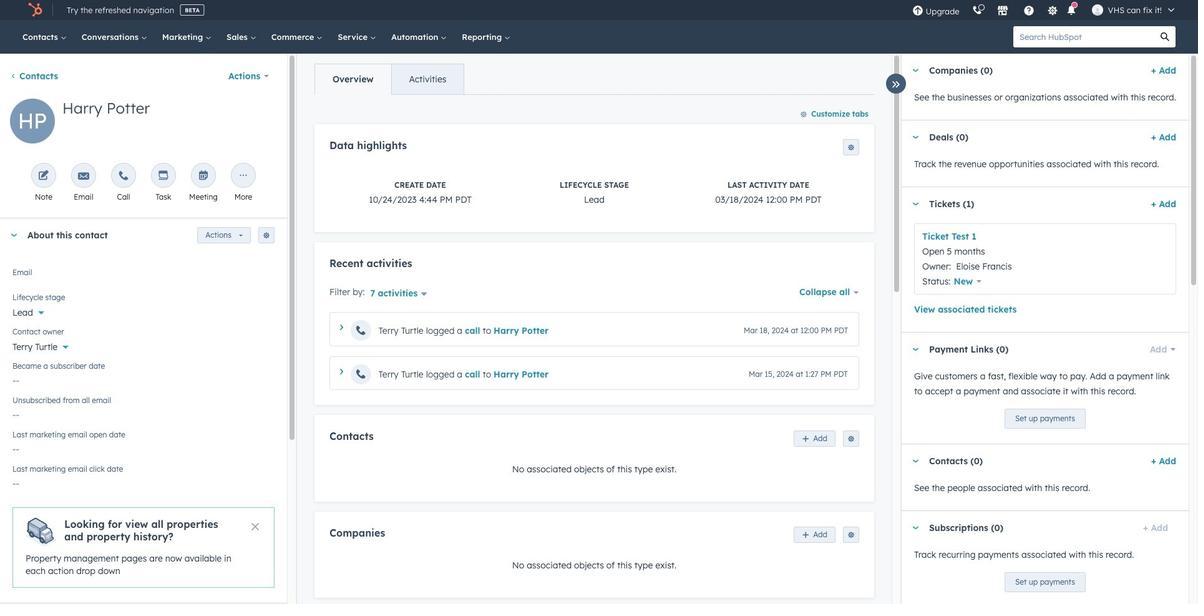 Task type: describe. For each thing, give the bounding box(es) containing it.
close image
[[252, 523, 259, 531]]

3 -- text field from the top
[[12, 438, 275, 458]]

marketplaces image
[[997, 6, 1009, 17]]

create a task image
[[158, 170, 169, 182]]

Search HubSpot search field
[[1014, 26, 1155, 47]]

more activities, menu pop up image
[[238, 170, 249, 182]]

1 -- text field from the top
[[12, 369, 275, 389]]



Task type: locate. For each thing, give the bounding box(es) containing it.
caret image
[[912, 136, 920, 139], [340, 325, 343, 331]]

1 horizontal spatial caret image
[[912, 136, 920, 139]]

alert
[[12, 508, 275, 588]]

schedule a meeting image
[[198, 170, 209, 182]]

create an email image
[[78, 170, 89, 182]]

menu
[[906, 0, 1184, 20]]

caret image
[[912, 69, 920, 72], [912, 203, 920, 206], [10, 234, 17, 237], [912, 348, 920, 351], [340, 369, 343, 375], [912, 460, 920, 463], [912, 527, 920, 530]]

0 horizontal spatial caret image
[[340, 325, 343, 331]]

0 vertical spatial caret image
[[912, 136, 920, 139]]

1 vertical spatial caret image
[[340, 325, 343, 331]]

manage card settings image
[[263, 232, 270, 240]]

navigation
[[315, 64, 465, 95]]

-- text field
[[12, 369, 275, 389], [12, 403, 275, 423], [12, 438, 275, 458], [12, 472, 275, 492]]

jer mill image
[[1092, 4, 1103, 16]]

make a phone call image
[[118, 170, 129, 182]]

create a note image
[[38, 170, 49, 182]]

2 -- text field from the top
[[12, 403, 275, 423]]

4 -- text field from the top
[[12, 472, 275, 492]]



Task type: vqa. For each thing, say whether or not it's contained in the screenshot.
leftmost on
no



